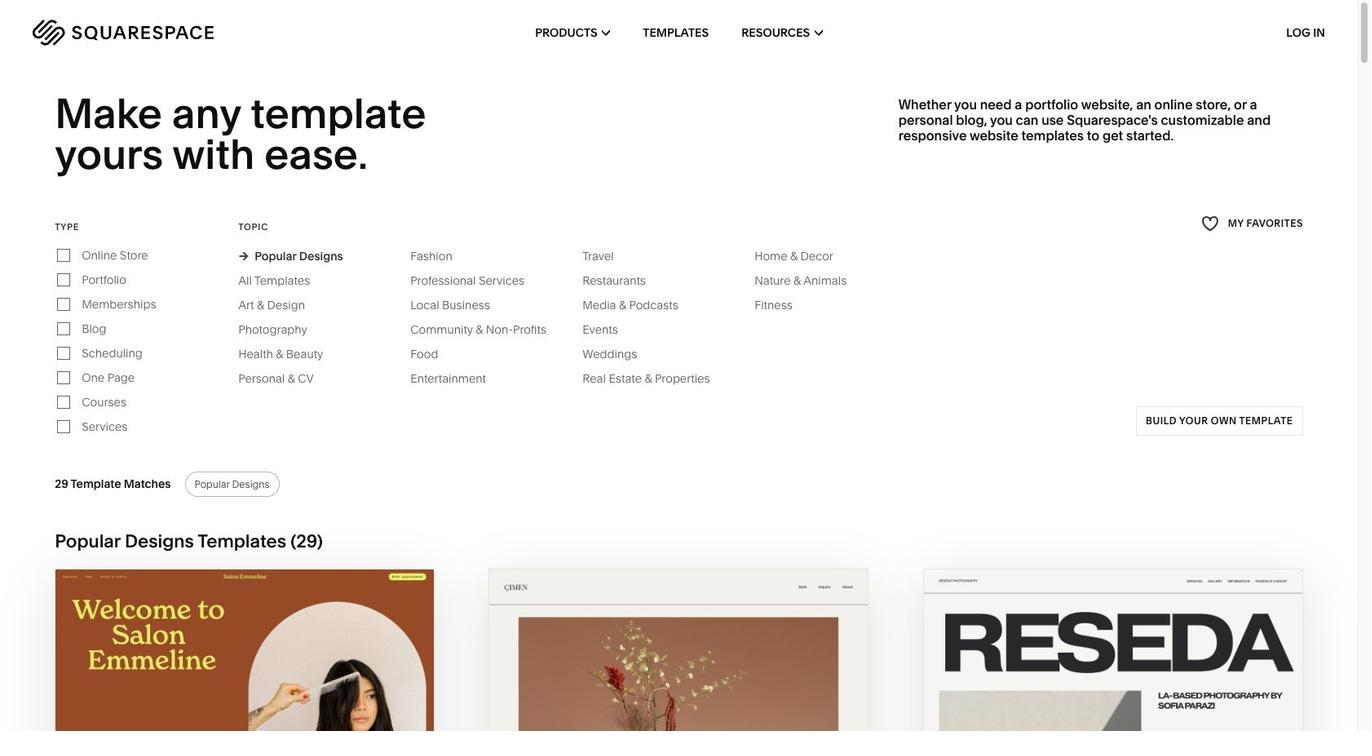 Task type: describe. For each thing, give the bounding box(es) containing it.
emmeline image
[[56, 569, 434, 731]]

reseda image
[[924, 569, 1303, 731]]



Task type: locate. For each thing, give the bounding box(es) containing it.
çimen image
[[490, 569, 869, 731]]



Task type: vqa. For each thing, say whether or not it's contained in the screenshot.
'dylan winn brown' link
no



